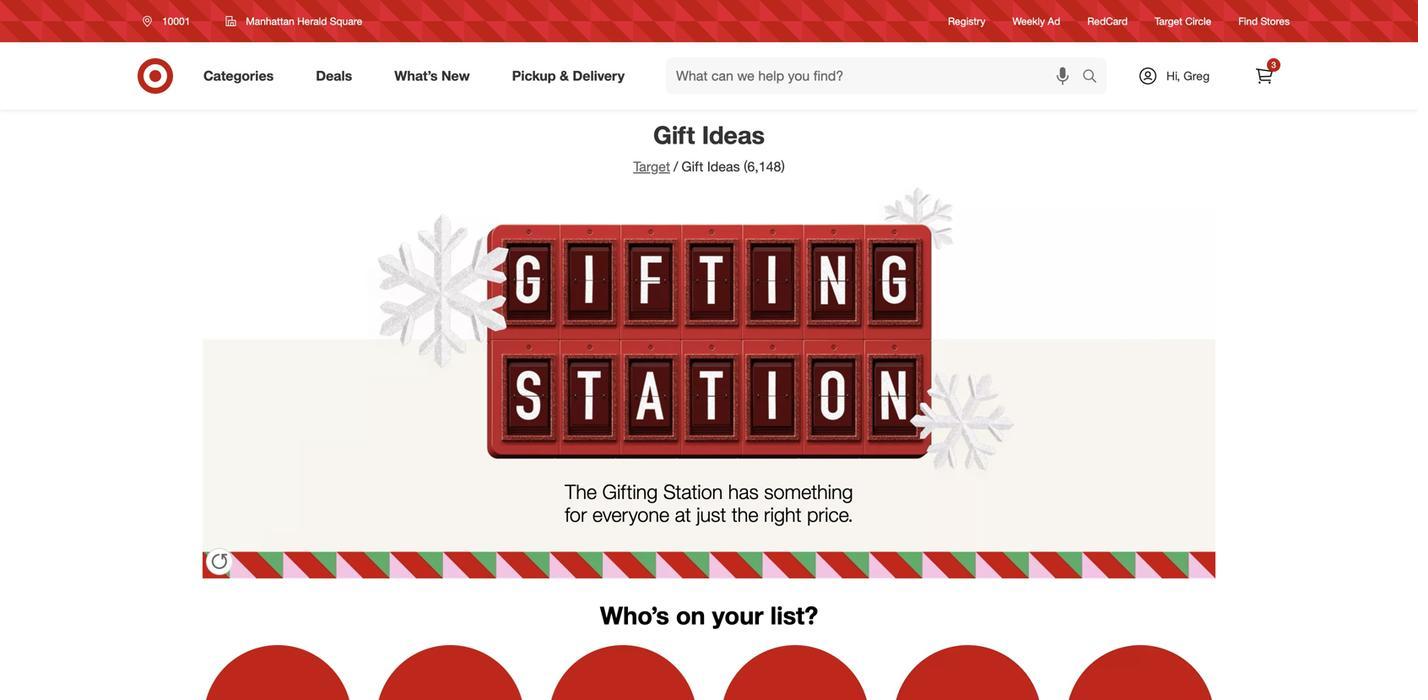Task type: describe. For each thing, give the bounding box(es) containing it.
greg
[[1184, 68, 1210, 83]]

on
[[676, 600, 706, 630]]

the gifting station has something for everyone at just the right price.
[[565, 480, 854, 526]]

hi,
[[1167, 68, 1181, 83]]

find stores link
[[1239, 14, 1290, 28]]

station
[[664, 480, 723, 504]]

(6,148)
[[744, 158, 785, 175]]

manhattan herald square
[[246, 15, 363, 27]]

1 vertical spatial gift
[[682, 158, 704, 175]]

redcard
[[1088, 15, 1128, 27]]

/
[[674, 158, 678, 175]]

manhattan
[[246, 15, 295, 27]]

has
[[729, 480, 759, 504]]

train station flip board that animates to show gifting station. image
[[203, 187, 1216, 578]]

1 vertical spatial ideas
[[707, 158, 740, 175]]

weekly ad
[[1013, 15, 1061, 27]]

price.
[[807, 502, 854, 526]]

find stores
[[1239, 15, 1290, 27]]

pickup & delivery link
[[498, 57, 646, 95]]

what's new link
[[380, 57, 491, 95]]

everyone
[[593, 502, 670, 526]]

ad
[[1048, 15, 1061, 27]]

weekly ad link
[[1013, 14, 1061, 28]]

weekly
[[1013, 15, 1046, 27]]

manhattan herald square button
[[215, 6, 373, 36]]

for
[[565, 502, 587, 526]]

square
[[330, 15, 363, 27]]

categories link
[[189, 57, 295, 95]]

What can we help you find? suggestions appear below search field
[[666, 57, 1087, 95]]

10001 button
[[132, 6, 208, 36]]

what's
[[395, 68, 438, 84]]

something
[[765, 480, 854, 504]]

circle
[[1186, 15, 1212, 27]]

&
[[560, 68, 569, 84]]

10001
[[162, 15, 190, 27]]

who's
[[600, 600, 670, 630]]

categories
[[204, 68, 274, 84]]

target circle link
[[1155, 14, 1212, 28]]

your
[[712, 600, 764, 630]]

the
[[565, 480, 597, 504]]



Task type: locate. For each thing, give the bounding box(es) containing it.
ideas up (6,148)
[[702, 120, 765, 150]]

0 vertical spatial gift
[[654, 120, 695, 150]]

target left /
[[634, 158, 671, 175]]

ideas
[[702, 120, 765, 150], [707, 158, 740, 175]]

gifting
[[603, 480, 658, 504]]

pickup
[[512, 68, 556, 84]]

search button
[[1075, 57, 1116, 98]]

list?
[[771, 600, 819, 630]]

deals link
[[302, 57, 373, 95]]

0 vertical spatial ideas
[[702, 120, 765, 150]]

deals
[[316, 68, 352, 84]]

gift
[[654, 120, 695, 150], [682, 158, 704, 175]]

hi, greg
[[1167, 68, 1210, 83]]

gift up /
[[654, 120, 695, 150]]

3 link
[[1247, 57, 1284, 95]]

target left circle
[[1155, 15, 1183, 27]]

3
[[1272, 60, 1277, 70]]

stores
[[1261, 15, 1290, 27]]

search
[[1075, 69, 1116, 86]]

registry link
[[948, 14, 986, 28]]

gift right /
[[682, 158, 704, 175]]

target
[[1155, 15, 1183, 27], [634, 158, 671, 175]]

at
[[675, 502, 691, 526]]

right
[[764, 502, 802, 526]]

what's new
[[395, 68, 470, 84]]

0 vertical spatial target
[[1155, 15, 1183, 27]]

pickup & delivery
[[512, 68, 625, 84]]

redcard link
[[1088, 14, 1128, 28]]

the
[[732, 502, 759, 526]]

target inside gift ideas target / gift ideas (6,148)
[[634, 158, 671, 175]]

registry
[[948, 15, 986, 27]]

just
[[697, 502, 727, 526]]

target link
[[634, 158, 671, 175]]

1 vertical spatial target
[[634, 158, 671, 175]]

0 horizontal spatial target
[[634, 158, 671, 175]]

herald
[[297, 15, 327, 27]]

delivery
[[573, 68, 625, 84]]

new
[[442, 68, 470, 84]]

1 horizontal spatial target
[[1155, 15, 1183, 27]]

ideas left (6,148)
[[707, 158, 740, 175]]

target circle
[[1155, 15, 1212, 27]]

find
[[1239, 15, 1258, 27]]

gift ideas target / gift ideas (6,148)
[[634, 120, 785, 175]]

who's on your list?
[[600, 600, 819, 630]]



Task type: vqa. For each thing, say whether or not it's contained in the screenshot.
PRICE.
yes



